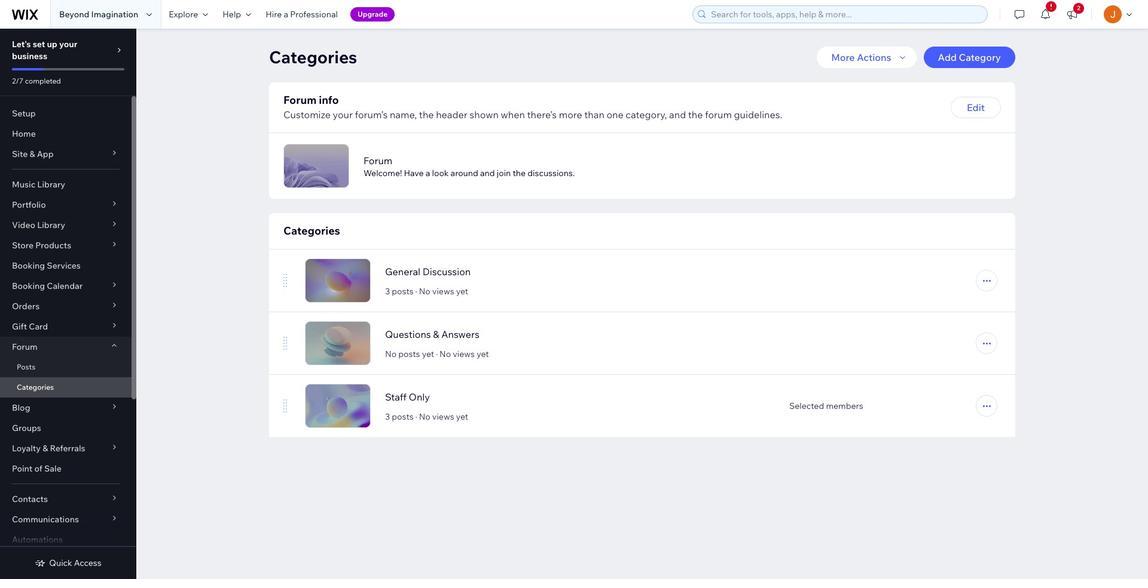 Task type: vqa. For each thing, say whether or not it's contained in the screenshot.
Only ·
yes



Task type: describe. For each thing, give the bounding box(es) containing it.
staff only
[[385, 392, 430, 404]]

posts
[[17, 363, 35, 372]]

more actions
[[831, 51, 891, 63]]

professional
[[290, 9, 338, 20]]

imagination
[[91, 9, 138, 20]]

no down questions & answers
[[440, 349, 451, 360]]

portfolio
[[12, 200, 46, 210]]

music library link
[[0, 175, 132, 195]]

site & app button
[[0, 144, 132, 164]]

and inside forum info customize your forum's name, the header shown when there's more than one category, and the forum guidelines.
[[669, 109, 686, 121]]

let's set up your business
[[12, 39, 77, 62]]

look
[[432, 168, 449, 179]]

views for discussion
[[432, 286, 454, 297]]

Search for tools, apps, help & more... field
[[707, 6, 984, 23]]

quick access button
[[35, 558, 101, 569]]

booking calendar button
[[0, 276, 132, 297]]

access
[[74, 558, 101, 569]]

store
[[12, 240, 34, 251]]

site
[[12, 149, 28, 160]]

1 vertical spatial ·
[[436, 349, 438, 360]]

2/7 completed
[[12, 77, 61, 86]]

forum inside popup button
[[12, 342, 37, 353]]

setup
[[12, 108, 36, 119]]

categories link
[[0, 378, 132, 398]]

3 for staff only
[[385, 412, 390, 423]]

categories inside categories link
[[17, 383, 54, 392]]

category
[[959, 51, 1001, 63]]

posts for questions
[[398, 349, 420, 360]]

& for loyalty
[[43, 444, 48, 454]]

calendar
[[47, 281, 83, 292]]

forum for forum
[[364, 155, 392, 167]]

when
[[501, 109, 525, 121]]

staff
[[385, 392, 407, 404]]

category,
[[626, 109, 667, 121]]

selected members
[[789, 401, 863, 412]]

general
[[385, 266, 420, 278]]

a inside forum welcome! have a look around and join the discussions.
[[426, 168, 430, 179]]

library for music library
[[37, 179, 65, 190]]

welcome!
[[364, 168, 402, 179]]

more
[[831, 51, 855, 63]]

2/7
[[12, 77, 23, 86]]

booking for booking calendar
[[12, 281, 45, 292]]

more
[[559, 109, 582, 121]]

guidelines.
[[734, 109, 782, 121]]

posts for general
[[392, 286, 414, 297]]

0 vertical spatial categories
[[269, 47, 357, 68]]

store products
[[12, 240, 71, 251]]

no down questions
[[385, 349, 396, 360]]

add
[[938, 51, 957, 63]]

and inside forum welcome! have a look around and join the discussions.
[[480, 168, 495, 179]]

booking calendar
[[12, 281, 83, 292]]

quick
[[49, 558, 72, 569]]

2 horizontal spatial the
[[688, 109, 703, 121]]

blog
[[12, 403, 30, 414]]

answers
[[441, 329, 479, 341]]

blog button
[[0, 398, 132, 419]]

video
[[12, 220, 35, 231]]

beyond
[[59, 9, 89, 20]]

site & app
[[12, 149, 54, 160]]

& for site
[[30, 149, 35, 160]]

point of sale
[[12, 464, 61, 475]]

actions
[[857, 51, 891, 63]]

gift
[[12, 322, 27, 332]]

your for info
[[333, 109, 353, 121]]

loyalty
[[12, 444, 41, 454]]

questions & answers
[[385, 329, 479, 341]]

booking services link
[[0, 256, 132, 276]]

customize
[[283, 109, 331, 121]]

app
[[37, 149, 54, 160]]

staff only link
[[385, 390, 775, 405]]

no down only
[[419, 412, 430, 423]]

set
[[33, 39, 45, 50]]

add category
[[938, 51, 1001, 63]]

shown
[[470, 109, 499, 121]]

than
[[584, 109, 604, 121]]

booking services
[[12, 261, 81, 271]]

forum info customize your forum's name, the header shown when there's more than one category, and the forum guidelines.
[[283, 93, 782, 121]]

around
[[451, 168, 478, 179]]

hire a professional
[[266, 9, 338, 20]]

join
[[497, 168, 511, 179]]

info
[[319, 93, 339, 107]]

discussions.
[[528, 168, 575, 179]]

members
[[826, 401, 863, 412]]

header
[[436, 109, 467, 121]]

music library
[[12, 179, 65, 190]]

products
[[35, 240, 71, 251]]

forum
[[705, 109, 732, 121]]

posts for staff
[[392, 412, 414, 423]]

general discussion
[[385, 266, 471, 278]]

discussion
[[423, 266, 471, 278]]

loyalty & referrals button
[[0, 439, 132, 459]]

gift card button
[[0, 317, 132, 337]]



Task type: locate. For each thing, give the bounding box(es) containing it.
1 horizontal spatial and
[[669, 109, 686, 121]]

your inside forum info customize your forum's name, the header shown when there's more than one category, and the forum guidelines.
[[333, 109, 353, 121]]

posts down 'general'
[[392, 286, 414, 297]]

booking inside dropdown button
[[12, 281, 45, 292]]

2 vertical spatial views
[[432, 412, 454, 423]]

your
[[59, 39, 77, 50], [333, 109, 353, 121]]

· down questions & answers
[[436, 349, 438, 360]]

0 vertical spatial your
[[59, 39, 77, 50]]

upgrade
[[358, 10, 388, 19]]

2 vertical spatial posts
[[392, 412, 414, 423]]

and right category,
[[669, 109, 686, 121]]

& up no posts yet · no views yet
[[433, 329, 439, 341]]

gift card
[[12, 322, 48, 332]]

1 3 from the top
[[385, 286, 390, 297]]

upgrade button
[[350, 7, 395, 22]]

3 down staff on the left bottom of page
[[385, 412, 390, 423]]

· down only
[[415, 412, 417, 423]]

services
[[47, 261, 81, 271]]

posts link
[[0, 358, 132, 378]]

· for only
[[415, 412, 417, 423]]

booking for booking services
[[12, 261, 45, 271]]

· for discussion
[[415, 286, 417, 297]]

1 vertical spatial &
[[433, 329, 439, 341]]

& for questions
[[433, 329, 439, 341]]

2
[[1077, 4, 1080, 12]]

beyond imagination
[[59, 9, 138, 20]]

portfolio button
[[0, 195, 132, 215]]

forum for forum info
[[283, 93, 316, 107]]

referrals
[[50, 444, 85, 454]]

0 horizontal spatial and
[[480, 168, 495, 179]]

orders
[[12, 301, 40, 312]]

·
[[415, 286, 417, 297], [436, 349, 438, 360], [415, 412, 417, 423]]

orders button
[[0, 297, 132, 317]]

general discussion link
[[385, 265, 775, 279]]

no posts yet · no views yet
[[385, 349, 489, 360]]

1 vertical spatial a
[[426, 168, 430, 179]]

posts
[[392, 286, 414, 297], [398, 349, 420, 360], [392, 412, 414, 423]]

selected
[[789, 401, 824, 412]]

1 horizontal spatial forum
[[283, 93, 316, 107]]

forum's
[[355, 109, 388, 121]]

your down info
[[333, 109, 353, 121]]

hire
[[266, 9, 282, 20]]

3 down 'general'
[[385, 286, 390, 297]]

0 horizontal spatial the
[[419, 109, 434, 121]]

edit button
[[951, 97, 1001, 118]]

home link
[[0, 124, 132, 144]]

forum inside forum welcome! have a look around and join the discussions.
[[364, 155, 392, 167]]

1 library from the top
[[37, 179, 65, 190]]

communications button
[[0, 510, 132, 530]]

library inside music library link
[[37, 179, 65, 190]]

a
[[284, 9, 288, 20], [426, 168, 430, 179]]

of
[[34, 464, 42, 475]]

2 horizontal spatial &
[[433, 329, 439, 341]]

1 vertical spatial categories
[[283, 224, 340, 238]]

0 vertical spatial posts
[[392, 286, 414, 297]]

0 vertical spatial ·
[[415, 286, 417, 297]]

1 vertical spatial and
[[480, 168, 495, 179]]

your inside let's set up your business
[[59, 39, 77, 50]]

sale
[[44, 464, 61, 475]]

1 3 posts · no views yet from the top
[[385, 286, 468, 297]]

· down general discussion
[[415, 286, 417, 297]]

0 vertical spatial and
[[669, 109, 686, 121]]

0 horizontal spatial &
[[30, 149, 35, 160]]

0 vertical spatial 3 posts · no views yet
[[385, 286, 468, 297]]

3 posts · no views yet for discussion
[[385, 286, 468, 297]]

1 horizontal spatial the
[[513, 168, 526, 179]]

groups
[[12, 423, 41, 434]]

music
[[12, 179, 35, 190]]

1 horizontal spatial your
[[333, 109, 353, 121]]

1 vertical spatial posts
[[398, 349, 420, 360]]

3 for general discussion
[[385, 286, 390, 297]]

edit
[[967, 102, 985, 114]]

2 horizontal spatial forum
[[364, 155, 392, 167]]

video library
[[12, 220, 65, 231]]

there's
[[527, 109, 557, 121]]

the left forum
[[688, 109, 703, 121]]

and left join
[[480, 168, 495, 179]]

contacts button
[[0, 490, 132, 510]]

& inside popup button
[[43, 444, 48, 454]]

setup link
[[0, 103, 132, 124]]

1 horizontal spatial a
[[426, 168, 430, 179]]

library for video library
[[37, 220, 65, 231]]

0 vertical spatial forum
[[283, 93, 316, 107]]

library inside video library popup button
[[37, 220, 65, 231]]

store products button
[[0, 236, 132, 256]]

groups link
[[0, 419, 132, 439]]

forum up posts
[[12, 342, 37, 353]]

1 vertical spatial your
[[333, 109, 353, 121]]

and
[[669, 109, 686, 121], [480, 168, 495, 179]]

forum button
[[0, 337, 132, 358]]

the
[[419, 109, 434, 121], [688, 109, 703, 121], [513, 168, 526, 179]]

have
[[404, 168, 424, 179]]

0 horizontal spatial forum
[[12, 342, 37, 353]]

library up portfolio dropdown button
[[37, 179, 65, 190]]

1 horizontal spatial &
[[43, 444, 48, 454]]

0 vertical spatial &
[[30, 149, 35, 160]]

add category button
[[924, 47, 1015, 68]]

no down general discussion
[[419, 286, 430, 297]]

point
[[12, 464, 32, 475]]

forum up customize
[[283, 93, 316, 107]]

questions & answers link
[[385, 328, 775, 342]]

2 booking from the top
[[12, 281, 45, 292]]

the right join
[[513, 168, 526, 179]]

3 posts · no views yet down general discussion
[[385, 286, 468, 297]]

the right name,
[[419, 109, 434, 121]]

your for set
[[59, 39, 77, 50]]

business
[[12, 51, 47, 62]]

3 posts · no views yet down only
[[385, 412, 468, 423]]

the inside forum welcome! have a look around and join the discussions.
[[513, 168, 526, 179]]

hire a professional link
[[258, 0, 345, 29]]

0 vertical spatial views
[[432, 286, 454, 297]]

1 vertical spatial library
[[37, 220, 65, 231]]

& right loyalty
[[43, 444, 48, 454]]

2 3 from the top
[[385, 412, 390, 423]]

questions
[[385, 329, 431, 341]]

help button
[[215, 0, 258, 29]]

booking down store
[[12, 261, 45, 271]]

let's
[[12, 39, 31, 50]]

automations
[[12, 535, 63, 546]]

categories
[[269, 47, 357, 68], [283, 224, 340, 238], [17, 383, 54, 392]]

1 vertical spatial 3
[[385, 412, 390, 423]]

3 posts · no views yet
[[385, 286, 468, 297], [385, 412, 468, 423]]

contacts
[[12, 494, 48, 505]]

posts down staff only in the left of the page
[[392, 412, 414, 423]]

explore
[[169, 9, 198, 20]]

1 vertical spatial booking
[[12, 281, 45, 292]]

1 vertical spatial 3 posts · no views yet
[[385, 412, 468, 423]]

2 library from the top
[[37, 220, 65, 231]]

forum inside forum info customize your forum's name, the header shown when there's more than one category, and the forum guidelines.
[[283, 93, 316, 107]]

3 posts · no views yet for only
[[385, 412, 468, 423]]

point of sale link
[[0, 459, 132, 480]]

2 vertical spatial &
[[43, 444, 48, 454]]

0 vertical spatial 3
[[385, 286, 390, 297]]

your right up
[[59, 39, 77, 50]]

forum up welcome!
[[364, 155, 392, 167]]

no
[[419, 286, 430, 297], [385, 349, 396, 360], [440, 349, 451, 360], [419, 412, 430, 423]]

0 horizontal spatial your
[[59, 39, 77, 50]]

sidebar element
[[0, 29, 136, 580]]

home
[[12, 129, 36, 139]]

0 vertical spatial booking
[[12, 261, 45, 271]]

& right site
[[30, 149, 35, 160]]

1 vertical spatial views
[[453, 349, 475, 360]]

2 vertical spatial ·
[[415, 412, 417, 423]]

forum
[[283, 93, 316, 107], [364, 155, 392, 167], [12, 342, 37, 353]]

forum welcome! have a look around and join the discussions.
[[364, 155, 575, 179]]

quick access
[[49, 558, 101, 569]]

views for only
[[432, 412, 454, 423]]

communications
[[12, 515, 79, 526]]

up
[[47, 39, 57, 50]]

a right hire
[[284, 9, 288, 20]]

card
[[29, 322, 48, 332]]

0 vertical spatial library
[[37, 179, 65, 190]]

library up products
[[37, 220, 65, 231]]

1 booking from the top
[[12, 261, 45, 271]]

2 vertical spatial forum
[[12, 342, 37, 353]]

& inside 'popup button'
[[30, 149, 35, 160]]

a left look
[[426, 168, 430, 179]]

0 horizontal spatial a
[[284, 9, 288, 20]]

2 vertical spatial categories
[[17, 383, 54, 392]]

views
[[432, 286, 454, 297], [453, 349, 475, 360], [432, 412, 454, 423]]

library
[[37, 179, 65, 190], [37, 220, 65, 231]]

2 3 posts · no views yet from the top
[[385, 412, 468, 423]]

more actions button
[[817, 47, 916, 68]]

1 vertical spatial forum
[[364, 155, 392, 167]]

booking up orders
[[12, 281, 45, 292]]

posts down questions
[[398, 349, 420, 360]]

0 vertical spatial a
[[284, 9, 288, 20]]



